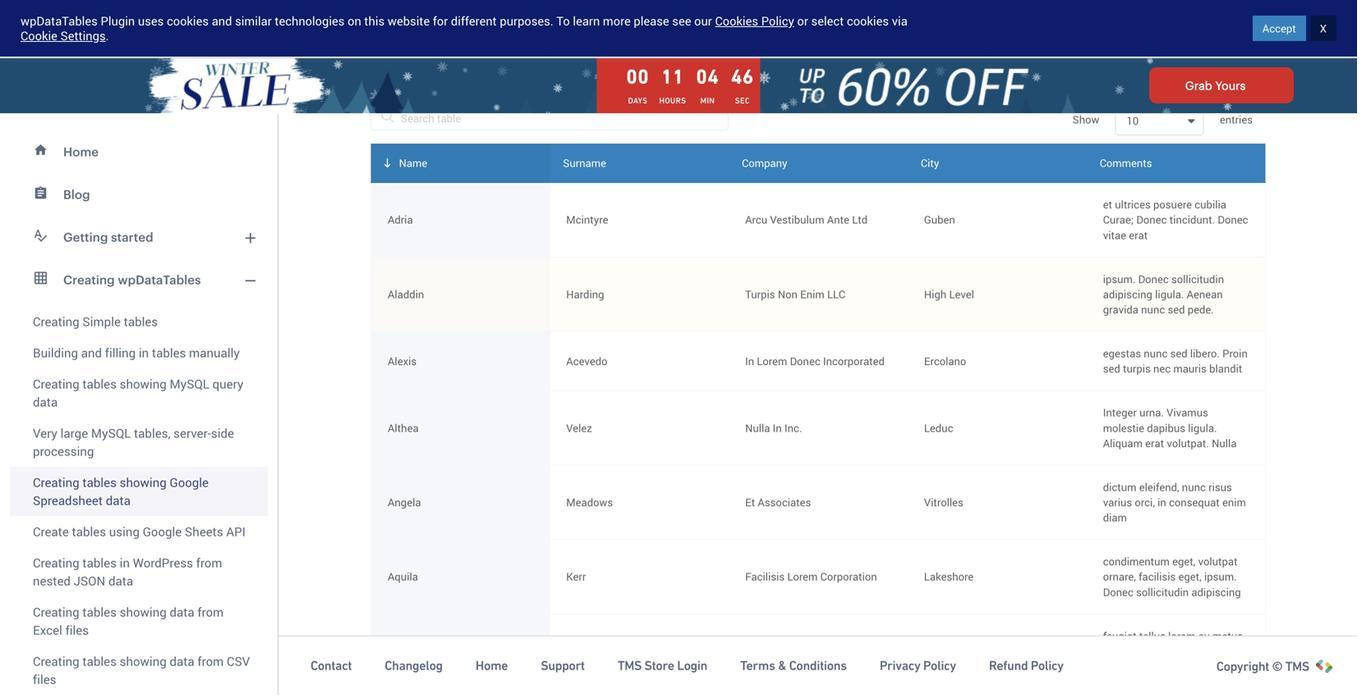 Task type: vqa. For each thing, say whether or not it's contained in the screenshot.
cookies to the right
yes



Task type: locate. For each thing, give the bounding box(es) containing it.
10 button
[[1127, 107, 1193, 135]]

in down turpis
[[745, 354, 754, 369]]

1 horizontal spatial and
[[212, 13, 232, 29]]

data left csv
[[170, 654, 194, 670]]

eleifend,
[[1139, 480, 1179, 495]]

accept
[[1263, 21, 1296, 36]]

ipsum. down volutpat
[[1204, 570, 1237, 585]]

erat right vitae
[[1129, 228, 1148, 243]]

ligula. left aenean at the top right of page
[[1155, 287, 1184, 302]]

table left again.
[[1153, 7, 1181, 20]]

adipiscing inside "ipsum. donec sollicitudin adipiscing ligula. aenean gravida nunc sed pede."
[[1103, 287, 1153, 302]]

google for using
[[143, 524, 182, 541]]

proin
[[1223, 346, 1248, 361]]

lorem for facilisis
[[787, 570, 818, 585]]

creating inside creating tables showing mysql query data
[[33, 376, 79, 393]]

0 vertical spatial adipiscing
[[1103, 287, 1153, 302]]

1 vertical spatial sollicitudin
[[1136, 585, 1189, 600]]

data right json
[[108, 573, 133, 590]]

ipsum.
[[1103, 272, 1136, 287], [1204, 570, 1237, 585]]

comments
[[1100, 156, 1152, 171]]

wordpress
[[133, 555, 193, 572]]

©
[[1272, 660, 1283, 675]]

1 horizontal spatial not
[[713, 7, 732, 20]]

althea
[[388, 421, 419, 436]]

home link left support link
[[476, 658, 508, 675]]

llc
[[827, 287, 845, 302]]

and left "filling" on the left
[[81, 345, 102, 361]]

google inside create tables using google sheets api link
[[143, 524, 182, 541]]

0 vertical spatial files
[[65, 622, 89, 639]]

yours
[[1216, 79, 1246, 92]]

0 vertical spatial ltd
[[852, 213, 868, 227]]

tables for creating tables in wordpress from nested json data
[[83, 555, 117, 572]]

1 horizontal spatial home link
[[476, 658, 508, 675]]

tms store login link
[[618, 658, 707, 675]]

1 vertical spatial wpdatatables
[[118, 273, 201, 287]]

the right recreate
[[1132, 7, 1150, 20]]

not right our
[[713, 7, 732, 20]]

0 vertical spatial ligula.
[[1155, 287, 1184, 302]]

0 horizontal spatial ligula.
[[1155, 287, 1184, 302]]

1 horizontal spatial adipiscing
[[1192, 585, 1241, 600]]

0 horizontal spatial cookies
[[167, 13, 209, 29]]

turpis
[[745, 287, 775, 302]]

molestie
[[1103, 421, 1144, 436]]

policy right privacy
[[923, 659, 956, 674]]

adipiscing up gravida
[[1103, 287, 1153, 302]]

sed up 'mauris'
[[1170, 346, 1188, 361]]

1 horizontal spatial cookies
[[847, 13, 889, 29]]

0 vertical spatial nunc
[[1141, 302, 1165, 317]]

tms
[[618, 659, 642, 674], [1286, 660, 1310, 675]]

from inside creating tables in wordpress from nested json data
[[196, 555, 222, 572]]

nunc up consequat
[[1182, 480, 1206, 495]]

creating tables in wordpress from nested json data
[[33, 555, 222, 590]]

tables left using
[[72, 524, 106, 541]]

cookies right uses
[[167, 13, 209, 29]]

enim
[[1223, 495, 1246, 510]]

1 showing from the top
[[120, 376, 167, 393]]

2 cookies from the left
[[847, 13, 889, 29]]

aliquam
[[1103, 436, 1143, 451]]

creating simple tables
[[33, 313, 158, 330]]

3 showing from the top
[[120, 604, 167, 621]]

files inside creating tables showing data from excel files
[[65, 622, 89, 639]]

2 not from the left
[[713, 7, 732, 20]]

make
[[888, 7, 918, 20]]

tables up spreadsheet
[[83, 474, 117, 491]]

ligula. up volutpat.
[[1188, 421, 1217, 436]]

1 vertical spatial ipsum.
[[1204, 570, 1237, 585]]

0 vertical spatial home link
[[10, 131, 268, 173]]

getting
[[63, 230, 108, 244]]

tms left store
[[618, 659, 642, 674]]

creating up spreadsheet
[[33, 474, 79, 491]]

0 horizontal spatial please
[[634, 13, 669, 29]]

from inside creating tables showing data from csv files
[[198, 654, 224, 670]]

1 vertical spatial erat
[[1145, 436, 1164, 451]]

showing inside creating tables showing mysql query data
[[120, 376, 167, 393]]

the right at
[[781, 7, 799, 20]]

home link up blog
[[10, 131, 268, 173]]

1 vertical spatial and
[[81, 345, 102, 361]]

creating tables in wordpress from nested json data link
[[10, 548, 268, 597]]

et
[[745, 495, 755, 510]]

tables down creating tables showing data from excel files
[[83, 654, 117, 670]]

adipiscing down volutpat
[[1192, 585, 1241, 600]]

donec down ornare,
[[1103, 585, 1134, 600]]

creating up the building
[[33, 313, 79, 330]]

privacy policy link
[[880, 658, 956, 675]]

creating up excel
[[33, 604, 79, 621]]

creating down excel
[[33, 654, 79, 670]]

2 horizontal spatial in
[[1158, 495, 1166, 510]]

1 vertical spatial home
[[476, 659, 508, 674]]

from
[[196, 555, 222, 572], [198, 604, 224, 621], [198, 654, 224, 670]]

wpdatatables up creating simple tables link
[[118, 273, 201, 287]]

1 vertical spatial ligula.
[[1188, 421, 1217, 436]]

diam
[[1103, 511, 1127, 525]]

tables down json
[[83, 604, 117, 621]]

tables inside creating tables showing data from csv files
[[83, 654, 117, 670]]

0 vertical spatial mysql
[[170, 376, 209, 393]]

not
[[462, 7, 480, 20], [713, 7, 732, 20]]

home up blog
[[63, 145, 99, 159]]

these
[[957, 7, 988, 20]]

google for showing
[[170, 474, 209, 491]]

facilisis lorem corporation
[[745, 570, 877, 585]]

1 vertical spatial from
[[198, 604, 224, 621]]

non
[[778, 287, 798, 302]]

sed left pede. on the right top of the page
[[1168, 302, 1185, 317]]

0 horizontal spatial table
[[661, 7, 689, 20]]

0 horizontal spatial in
[[120, 555, 130, 572]]

tables for creating tables showing data from csv files
[[83, 654, 117, 670]]

pitrebais
[[924, 644, 967, 659]]

showing for creating tables showing data from csv files
[[120, 654, 167, 670]]

in right "filling" on the left
[[139, 345, 149, 361]]

plugin
[[101, 13, 135, 29]]

donec up gravida
[[1138, 272, 1169, 287]]

1 vertical spatial adipiscing
[[1192, 585, 1241, 600]]

0 vertical spatial in
[[139, 345, 149, 361]]

from for creating tables showing data from excel files
[[198, 604, 224, 621]]

files down excel
[[33, 672, 56, 688]]

tms right ©
[[1286, 660, 1310, 675]]

donec down cubilia
[[1218, 213, 1248, 227]]

cubilia
[[1195, 197, 1227, 212]]

data up using
[[106, 493, 131, 509]]

donec
[[1137, 213, 1167, 227], [1218, 213, 1248, 227], [1138, 272, 1169, 287], [790, 354, 821, 369], [1103, 585, 1134, 600], [1148, 644, 1178, 659]]

mysql inside very large mysql tables, server-side processing
[[91, 425, 131, 442]]

sollicitudin down facilisis
[[1136, 585, 1189, 600]]

Search form search field
[[345, 17, 896, 39]]

sed down 'egestas'
[[1103, 362, 1120, 376]]

city: activate to sort column ascending element
[[908, 144, 1087, 183]]

1 horizontal spatial ltd
[[852, 213, 868, 227]]

ipsum. inside condimentum eget, volutpat ornare, facilisis eget, ipsum. donec sollicitudin adipiscing
[[1204, 570, 1237, 585]]

2 vertical spatial sed
[[1103, 362, 1120, 376]]

1 vertical spatial in
[[1158, 495, 1166, 510]]

2 vertical spatial nunc
[[1182, 480, 1206, 495]]

tables inside creating tables in wordpress from nested json data
[[83, 555, 117, 572]]

in inside feugiat tellus lorem eu metus. in lorem. donec elementum, lorem
[[1103, 644, 1112, 659]]

showing inside creating tables showing google spreadsheet data
[[120, 474, 167, 491]]

recommended,
[[483, 7, 567, 20]]

ipsum. up gravida
[[1103, 272, 1136, 287]]

nunc right gravida
[[1141, 302, 1165, 317]]

1 vertical spatial mysql
[[91, 425, 131, 442]]

showing for creating tables showing mysql query data
[[120, 376, 167, 393]]

tables down "filling" on the left
[[83, 376, 117, 393]]

1 horizontal spatial in
[[773, 421, 782, 436]]

wpdatatables plugin uses cookies and similar technologies on this website for different purposes. to learn more please see our cookies policy or select cookies via cookie settings .
[[21, 13, 908, 44]]

tables inside creating tables showing google spreadsheet data
[[83, 474, 117, 491]]

0 vertical spatial and
[[212, 13, 232, 29]]

google down server-
[[170, 474, 209, 491]]

1 vertical spatial in
[[773, 421, 782, 436]]

0 vertical spatial from
[[196, 555, 222, 572]]

showing inside creating tables showing data from csv files
[[120, 654, 167, 670]]

2 horizontal spatial in
[[1103, 644, 1112, 659]]

ipsum. donec sollicitudin adipiscing ligula. aenean gravida nunc sed pede.
[[1103, 272, 1224, 317]]

elit
[[745, 644, 761, 659]]

tables for creating tables showing google spreadsheet data
[[83, 474, 117, 491]]

in down using
[[120, 555, 130, 572]]

&
[[778, 659, 786, 674]]

0 horizontal spatial ltd
[[763, 644, 779, 659]]

0 horizontal spatial the
[[620, 7, 638, 20]]

mcintyre
[[566, 213, 608, 227]]

showing down very large mysql tables, server-side processing link
[[120, 474, 167, 491]]

wpdatatables left .
[[21, 13, 98, 29]]

in inside creating tables in wordpress from nested json data
[[120, 555, 130, 572]]

tables inside creating tables showing data from excel files
[[83, 604, 117, 621]]

0 vertical spatial ipsum.
[[1103, 272, 1136, 287]]

creating down the building
[[33, 376, 79, 393]]

for
[[433, 13, 448, 29]]

0 horizontal spatial lorem
[[1103, 660, 1130, 675]]

entries
[[1217, 112, 1253, 127]]

policy left or
[[761, 13, 794, 29]]

dapibus
[[1147, 421, 1186, 436]]

2 vertical spatial from
[[198, 654, 224, 670]]

2 showing from the top
[[120, 474, 167, 491]]

1 horizontal spatial mysql
[[170, 376, 209, 393]]

0 vertical spatial google
[[170, 474, 209, 491]]

2 horizontal spatial the
[[1132, 7, 1150, 20]]

1 vertical spatial nunc
[[1144, 346, 1168, 361]]

creating inside creating tables showing data from excel files
[[33, 604, 79, 621]]

please
[[1044, 7, 1080, 20], [634, 13, 669, 29]]

nulla left inc.
[[745, 421, 770, 436]]

are
[[404, 7, 422, 20]]

1 vertical spatial files
[[33, 672, 56, 688]]

donec inside "ipsum. donec sollicitudin adipiscing ligula. aenean gravida nunc sed pede."
[[1138, 272, 1169, 287]]

1 horizontal spatial ipsum.
[[1204, 570, 1237, 585]]

creating tables showing data from excel files link
[[10, 597, 268, 647]]

0 vertical spatial home
[[63, 145, 99, 159]]

please left recreate
[[1044, 7, 1080, 20]]

manually
[[189, 345, 240, 361]]

1 table from the left
[[661, 7, 689, 20]]

building and filling in tables manually link
[[10, 338, 268, 369]]

lorem up nulla in inc.
[[757, 354, 787, 369]]

lorem down lorem.
[[1103, 660, 1130, 675]]

creating tables showing mysql query data
[[33, 376, 244, 411]]

nulla right volutpat.
[[1212, 436, 1237, 451]]

1 horizontal spatial lorem
[[1168, 629, 1196, 644]]

0 vertical spatial sollicitudin
[[1172, 272, 1224, 287]]

in
[[745, 354, 754, 369], [773, 421, 782, 436], [1103, 644, 1112, 659]]

creating tables showing google spreadsheet data link
[[10, 467, 268, 517]]

please left see
[[634, 13, 669, 29]]

tables,
[[134, 425, 170, 442]]

creating inside creating tables in wordpress from nested json data
[[33, 555, 79, 572]]

from inside creating tables showing data from excel files
[[198, 604, 224, 621]]

ltd
[[852, 213, 868, 227], [763, 644, 779, 659]]

files inside creating tables showing data from csv files
[[33, 672, 56, 688]]

2 table from the left
[[1153, 7, 1181, 20]]

1 vertical spatial ltd
[[763, 644, 779, 659]]

erat inside integer urna. vivamus molestie dapibus ligula. aliquam erat volutpat. nulla
[[1145, 436, 1164, 451]]

1 horizontal spatial tms
[[1286, 660, 1310, 675]]

showing down building and filling in tables manually link
[[120, 376, 167, 393]]

1 not from the left
[[462, 7, 480, 20]]

in down eleifend,
[[1158, 495, 1166, 510]]

google inside creating tables showing google spreadsheet data
[[170, 474, 209, 491]]

cookies left via
[[847, 13, 889, 29]]

1 vertical spatial lorem
[[787, 570, 818, 585]]

2 vertical spatial in
[[120, 555, 130, 572]]

3 the from the left
[[1132, 7, 1150, 20]]

lorem
[[757, 354, 787, 369], [787, 570, 818, 585]]

nunc inside "ipsum. donec sollicitudin adipiscing ligula. aenean gravida nunc sed pede."
[[1141, 302, 1165, 317]]

from for creating tables showing data from csv files
[[198, 654, 224, 670]]

0 horizontal spatial not
[[462, 7, 480, 20]]

showing down creating tables showing data from excel files link
[[120, 654, 167, 670]]

0 horizontal spatial files
[[33, 672, 56, 688]]

data up the very on the bottom of the page
[[33, 394, 58, 411]]

at
[[768, 7, 779, 20]]

0 horizontal spatial and
[[81, 345, 102, 361]]

mysql
[[170, 376, 209, 393], [91, 425, 131, 442]]

integer
[[1103, 406, 1137, 420]]

settings
[[60, 28, 106, 44]]

started
[[1256, 21, 1294, 36]]

sollicitudin up aenean at the top right of page
[[1172, 272, 1224, 287]]

0 horizontal spatial home
[[63, 145, 99, 159]]

1 horizontal spatial policy
[[923, 659, 956, 674]]

and left "similar"
[[212, 13, 232, 29]]

nunc up nec
[[1144, 346, 1168, 361]]

lorem left eu
[[1168, 629, 1196, 644]]

mysql left query
[[170, 376, 209, 393]]

1 horizontal spatial ligula.
[[1188, 421, 1217, 436]]

data inside creating tables showing mysql query data
[[33, 394, 58, 411]]

privacy policy
[[880, 659, 956, 674]]

1 horizontal spatial nulla
[[1212, 436, 1237, 451]]

cookie
[[21, 28, 57, 44]]

showing down creating tables in wordpress from nested json data link on the left bottom
[[120, 604, 167, 621]]

policy inside the wpdatatables plugin uses cookies and similar technologies on this website for different purposes. to learn more please see our cookies policy or select cookies via cookie settings .
[[761, 13, 794, 29]]

tables up building and filling in tables manually link
[[124, 313, 158, 330]]

creating up 'creating simple tables'
[[63, 273, 115, 287]]

columns
[[404, 74, 450, 89]]

nec
[[1154, 362, 1171, 376]]

1 horizontal spatial the
[[781, 7, 799, 20]]

our
[[694, 13, 712, 29]]

to
[[557, 13, 570, 29]]

0 horizontal spatial ipsum.
[[1103, 272, 1136, 287]]

in left inc.
[[773, 421, 782, 436]]

erat down dapibus
[[1145, 436, 1164, 451]]

creating inside creating tables showing data from csv files
[[33, 654, 79, 670]]

in down feugiat
[[1103, 644, 1112, 659]]

0 horizontal spatial wpdatatables
[[21, 13, 98, 29]]

0 vertical spatial in
[[745, 354, 754, 369]]

not right highly
[[462, 7, 480, 20]]

creating for creating tables showing google spreadsheet data
[[33, 474, 79, 491]]

2 vertical spatial in
[[1103, 644, 1112, 659]]

0 horizontal spatial adipiscing
[[1103, 287, 1153, 302]]

policy for privacy policy
[[923, 659, 956, 674]]

files right excel
[[65, 622, 89, 639]]

very
[[33, 425, 57, 442]]

0 vertical spatial wpdatatables
[[21, 13, 98, 29]]

0 horizontal spatial mysql
[[91, 425, 131, 442]]

tables inside creating tables showing mysql query data
[[83, 376, 117, 393]]

x
[[1320, 21, 1327, 36]]

ipsum. inside "ipsum. donec sollicitudin adipiscing ligula. aenean gravida nunc sed pede."
[[1103, 272, 1136, 287]]

table
[[661, 7, 689, 20], [1153, 7, 1181, 20]]

lorem
[[1168, 629, 1196, 644], [1103, 660, 1130, 675]]

1 horizontal spatial table
[[1153, 7, 1181, 20]]

egestas nunc sed libero. proin sed turpis nec mauris blandit
[[1103, 346, 1248, 376]]

home left support link
[[476, 659, 508, 674]]

1 vertical spatial lorem
[[1103, 660, 1130, 675]]

lorem right facilisis
[[787, 570, 818, 585]]

erat
[[1129, 228, 1148, 243], [1145, 436, 1164, 451]]

2 horizontal spatial policy
[[1031, 659, 1064, 674]]

tables up json
[[83, 555, 117, 572]]

the left the old
[[620, 7, 638, 20]]

policy right refund
[[1031, 659, 1064, 674]]

showing for creating tables showing google spreadsheet data
[[120, 474, 167, 491]]

meadows
[[566, 495, 613, 510]]

0 vertical spatial sed
[[1168, 302, 1185, 317]]

table right the old
[[661, 7, 689, 20]]

conditions
[[789, 659, 847, 674]]

columns button
[[371, 65, 478, 98]]

files for creating tables showing data from csv files
[[33, 672, 56, 688]]

again.
[[1184, 7, 1217, 20]]

ligula. inside integer urna. vivamus molestie dapibus ligula. aliquam erat volutpat. nulla
[[1188, 421, 1217, 436]]

1 vertical spatial google
[[143, 524, 182, 541]]

ltd right ante
[[852, 213, 868, 227]]

creating for creating tables showing mysql query data
[[33, 376, 79, 393]]

moment.
[[802, 7, 852, 20]]

server-
[[174, 425, 211, 442]]

tables for creating tables showing mysql query data
[[83, 376, 117, 393]]

google up wordpress at the left
[[143, 524, 182, 541]]

data down wordpress at the left
[[170, 604, 194, 621]]

creating up nested
[[33, 555, 79, 572]]

1 cookies from the left
[[167, 13, 209, 29]]

0 vertical spatial lorem
[[757, 354, 787, 369]]

home
[[63, 145, 99, 159], [476, 659, 508, 674]]

ltd right elit
[[763, 644, 779, 659]]

mysql right 'large'
[[91, 425, 131, 442]]

0 horizontal spatial policy
[[761, 13, 794, 29]]

creating inside creating tables showing google spreadsheet data
[[33, 474, 79, 491]]

0 horizontal spatial home link
[[10, 131, 268, 173]]

1 horizontal spatial files
[[65, 622, 89, 639]]

donec down tellus at right
[[1148, 644, 1178, 659]]

showing inside creating tables showing data from excel files
[[120, 604, 167, 621]]

4 showing from the top
[[120, 654, 167, 670]]

nunc
[[1141, 302, 1165, 317], [1144, 346, 1168, 361], [1182, 480, 1206, 495]]

tables
[[124, 313, 158, 330], [152, 345, 186, 361], [83, 376, 117, 393], [83, 474, 117, 491], [72, 524, 106, 541], [83, 555, 117, 572], [83, 604, 117, 621], [83, 654, 117, 670]]

0 vertical spatial erat
[[1129, 228, 1148, 243]]



Task type: describe. For each thing, give the bounding box(es) containing it.
sheets
[[185, 524, 223, 541]]

mysql inside creating tables showing mysql query data
[[170, 376, 209, 393]]

any
[[921, 7, 940, 20]]

surname
[[563, 156, 606, 171]]

wpdatatables inside the wpdatatables plugin uses cookies and similar technologies on this website for different purposes. to learn more please see our cookies policy or select cookies via cookie settings .
[[21, 13, 98, 29]]

feugiat tellus lorem eu metus. in lorem. donec elementum, lorem
[[1103, 629, 1246, 675]]

and inside the wpdatatables plugin uses cookies and similar technologies on this website for different purposes. to learn more please see our cookies policy or select cookies via cookie settings .
[[212, 13, 232, 29]]

2 the from the left
[[781, 7, 799, 20]]

risus
[[1209, 480, 1232, 495]]

ante
[[827, 213, 849, 227]]

data inside creating tables in wordpress from nested json data
[[108, 573, 133, 590]]

condimentum
[[1103, 555, 1170, 569]]

get started
[[1235, 21, 1294, 36]]

ultrices
[[1115, 197, 1151, 212]]

nunc inside dictum eleifend, nunc risus varius orci, in consequat enim diam
[[1182, 480, 1206, 495]]

creating for creating tables showing data from excel files
[[33, 604, 79, 621]]

in inside dictum eleifend, nunc risus varius orci, in consequat enim diam
[[1158, 495, 1166, 510]]

integer urna. vivamus molestie dapibus ligula. aliquam erat volutpat. nulla
[[1103, 406, 1237, 451]]

metus.
[[1213, 629, 1246, 644]]

wpdatatables - tables and charts manager wordpress plugin image
[[16, 14, 173, 44]]

changes,
[[991, 7, 1041, 20]]

name: activate to sort column descending element
[[371, 144, 550, 183]]

adria
[[388, 213, 413, 227]]

0 horizontal spatial tms
[[618, 659, 642, 674]]

please inside the wpdatatables plugin uses cookies and similar technologies on this website for different purposes. to learn more please see our cookies policy or select cookies via cookie settings .
[[634, 13, 669, 29]]

arcu vestibulum ante ltd
[[745, 213, 868, 227]]

create
[[33, 524, 69, 541]]

adipiscing inside condimentum eget, volutpat ornare, facilisis eget, ipsum. donec sollicitudin adipiscing
[[1192, 585, 1241, 600]]

of
[[943, 7, 954, 20]]

website
[[388, 13, 430, 29]]

urna.
[[1140, 406, 1164, 420]]

elit ltd
[[745, 644, 779, 659]]

tables for creating tables showing data from excel files
[[83, 604, 117, 621]]

inc.
[[785, 421, 802, 436]]

tables for create tables using google sheets api
[[72, 524, 106, 541]]

get
[[1235, 21, 1253, 36]]

tables down creating simple tables link
[[152, 345, 186, 361]]

ercolano
[[924, 354, 966, 369]]

Search table search field
[[371, 106, 729, 131]]

donec inside condimentum eget, volutpat ornare, facilisis eget, ipsum. donec sollicitudin adipiscing
[[1103, 585, 1134, 600]]

old
[[640, 7, 658, 20]]

creating wpdatatables
[[63, 273, 201, 287]]

using
[[109, 524, 140, 541]]

ligula. inside "ipsum. donec sollicitudin adipiscing ligula. aenean gravida nunc sed pede."
[[1155, 287, 1184, 302]]

company: activate to sort column ascending element
[[729, 144, 908, 183]]

files for creating tables showing data from excel files
[[65, 622, 89, 639]]

erat inside et ultrices posuere cubilia curae; donec tincidunt. donec vitae erat
[[1129, 228, 1148, 243]]

copyright © tms
[[1217, 660, 1310, 675]]

creating for creating simple tables
[[33, 313, 79, 330]]

pede.
[[1188, 302, 1214, 317]]

consequat
[[1169, 495, 1220, 510]]

et
[[1103, 197, 1112, 212]]

highly
[[425, 7, 459, 20]]

json
[[74, 573, 105, 590]]

orci,
[[1135, 495, 1155, 510]]

create tables using google sheets api
[[33, 524, 246, 541]]

donec left incorporated
[[790, 354, 821, 369]]

nunc inside egestas nunc sed libero. proin sed turpis nec mauris blandit
[[1144, 346, 1168, 361]]

bush
[[566, 644, 591, 659]]

sollicitudin inside "ipsum. donec sollicitudin adipiscing ligula. aenean gravida nunc sed pede."
[[1172, 272, 1224, 287]]

vestibulum
[[770, 213, 825, 227]]

changelog
[[385, 659, 443, 674]]

changelog link
[[385, 658, 443, 675]]

eget, down volutpat
[[1179, 570, 1202, 585]]

if
[[855, 7, 862, 20]]

0 vertical spatial lorem
[[1168, 629, 1196, 644]]

show
[[1073, 112, 1102, 127]]

0 horizontal spatial nulla
[[745, 421, 770, 436]]

eu
[[1198, 629, 1210, 644]]

excel
[[33, 622, 62, 639]]

harding
[[566, 287, 604, 302]]

showing for creating tables showing data from excel files
[[120, 604, 167, 621]]

1 horizontal spatial please
[[1044, 7, 1080, 20]]

or
[[797, 13, 808, 29]]

comments: activate to sort column ascending element
[[1087, 144, 1266, 183]]

facilisis
[[745, 570, 785, 585]]

creating for creating tables showing data from csv files
[[33, 654, 79, 670]]

dictum
[[1103, 480, 1137, 495]]

blandit
[[1209, 362, 1243, 376]]

grab yours
[[1185, 79, 1246, 92]]

creating for creating tables in wordpress from nested json data
[[33, 555, 79, 572]]

grab
[[1185, 79, 1212, 92]]

cookies policy link
[[715, 13, 794, 29]]

eget, up facilisis
[[1173, 555, 1196, 569]]

data inside creating tables showing google spreadsheet data
[[106, 493, 131, 509]]

name
[[399, 156, 427, 171]]

1 horizontal spatial in
[[139, 345, 149, 361]]

terms
[[740, 659, 775, 674]]

data inside creating tables showing data from excel files
[[170, 604, 194, 621]]

refund
[[989, 659, 1028, 674]]

lorem for in
[[757, 354, 787, 369]]

terms & conditions link
[[740, 658, 847, 675]]

are highly not recommended, because the old table will not work, at the moment. if you make any of these changes, please recreate the table again.
[[404, 7, 1217, 20]]

1 the from the left
[[620, 7, 638, 20]]

in lorem donec incorporated
[[745, 354, 885, 369]]

api
[[226, 524, 246, 541]]

acevedo
[[566, 354, 608, 369]]

enim
[[800, 287, 825, 302]]

query
[[212, 376, 244, 393]]

high
[[924, 287, 947, 302]]

1 horizontal spatial home
[[476, 659, 508, 674]]

varius
[[1103, 495, 1132, 510]]

getting started
[[63, 230, 153, 244]]

facilisis
[[1139, 570, 1176, 585]]

egestas
[[1103, 346, 1141, 361]]

1 vertical spatial sed
[[1170, 346, 1188, 361]]

spreadsheet
[[33, 493, 103, 509]]

1 horizontal spatial wpdatatables
[[118, 273, 201, 287]]

nested
[[33, 573, 71, 590]]

x button
[[1310, 16, 1337, 41]]

aladdin
[[388, 287, 424, 302]]

level
[[949, 287, 974, 302]]

posuere
[[1153, 197, 1192, 212]]

getting started link
[[10, 216, 268, 259]]

accept button
[[1253, 16, 1306, 41]]

donec down the 'ultrices'
[[1137, 213, 1167, 227]]

creating for creating wpdatatables
[[63, 273, 115, 287]]

sollicitudin inside condimentum eget, volutpat ornare, facilisis eget, ipsum. donec sollicitudin adipiscing
[[1136, 585, 1189, 600]]

donec inside feugiat tellus lorem eu metus. in lorem. donec elementum, lorem
[[1148, 644, 1178, 659]]

creating tables showing data from csv files
[[33, 654, 250, 688]]

1 vertical spatial home link
[[476, 658, 508, 675]]

from for creating tables in wordpress from nested json data
[[196, 555, 222, 572]]

surname: activate to sort column ascending element
[[550, 144, 729, 183]]

side
[[211, 425, 234, 442]]

incorporated
[[823, 354, 885, 369]]

creating tables showing google spreadsheet data
[[33, 474, 209, 509]]

create tables using google sheets api link
[[10, 517, 268, 548]]

min
[[700, 96, 715, 106]]

nulla inside integer urna. vivamus molestie dapibus ligula. aliquam erat volutpat. nulla
[[1212, 436, 1237, 451]]

high level
[[924, 287, 974, 302]]

sed inside "ipsum. donec sollicitudin adipiscing ligula. aenean gravida nunc sed pede."
[[1168, 302, 1185, 317]]

policy for refund policy
[[1031, 659, 1064, 674]]

on
[[348, 13, 361, 29]]

company
[[742, 156, 788, 171]]

this
[[364, 13, 385, 29]]

0 horizontal spatial in
[[745, 354, 754, 369]]

hours
[[659, 96, 686, 106]]

creating wpdatatables link
[[10, 259, 268, 302]]

data inside creating tables showing data from csv files
[[170, 654, 194, 670]]



